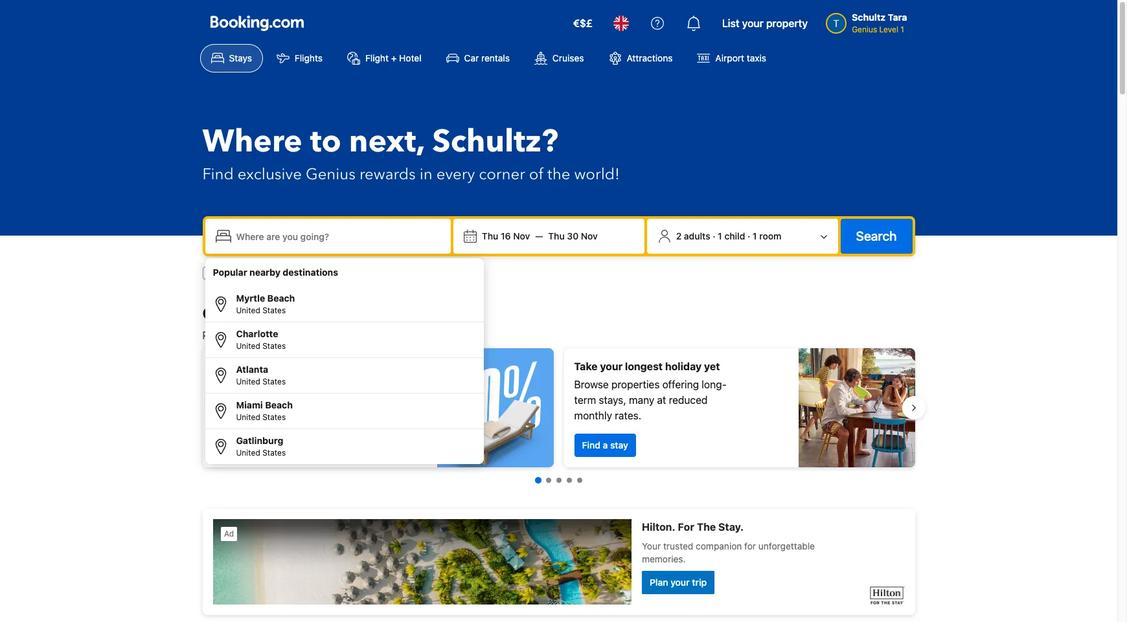 Task type: vqa. For each thing, say whether or not it's contained in the screenshot.
taxis
yes



Task type: describe. For each thing, give the bounding box(es) containing it.
thu 16 nov — thu 30 nov
[[482, 231, 598, 242]]

atlanta united states
[[236, 364, 286, 387]]

book a stay you won't forget save 30% or more on stays with black friday deals
[[213, 369, 363, 414]]

rewards
[[359, 164, 416, 185]]

for for flights
[[387, 268, 399, 279]]

united for charlotte
[[236, 341, 260, 351]]

beach for miami beach
[[265, 400, 293, 411]]

find inside where to next, schultz? find exclusive genius rewards in every corner of the world!
[[202, 164, 234, 185]]

longest
[[625, 361, 663, 373]]

looking
[[354, 268, 385, 279]]

miami
[[236, 400, 263, 411]]

where to next, schultz? find exclusive genius rewards in every corner of the world!
[[202, 120, 620, 185]]

you inside book a stay you won't forget save 30% or more on stays with black friday deals
[[273, 369, 291, 380]]

the
[[547, 164, 570, 185]]

long-
[[702, 379, 727, 391]]

charlotte united states
[[236, 328, 286, 351]]

stay for book
[[249, 369, 271, 380]]

with
[[344, 387, 363, 398]]

term
[[574, 395, 596, 406]]

list box containing popular nearby destinations
[[205, 258, 484, 464]]

next,
[[349, 120, 425, 163]]

stays
[[229, 52, 252, 63]]

nearby
[[249, 267, 280, 278]]

reduced
[[669, 395, 708, 406]]

a for book
[[241, 369, 247, 380]]

and
[[289, 330, 307, 341]]

states for atlanta
[[262, 377, 286, 387]]

search for black friday deals on stays image
[[437, 349, 554, 468]]

myrtle
[[236, 293, 265, 304]]

€$£ button
[[565, 8, 600, 39]]

friday
[[241, 402, 270, 414]]

flights
[[295, 52, 323, 63]]

popular
[[213, 267, 247, 278]]

list
[[722, 17, 740, 29]]

stay for find
[[610, 440, 628, 451]]

beach for myrtle beach
[[267, 293, 295, 304]]

1 thu from the left
[[482, 231, 498, 242]]

stays,
[[599, 395, 626, 406]]

exclusive
[[238, 164, 302, 185]]

offering
[[662, 379, 699, 391]]

every
[[436, 164, 475, 185]]

booking.com image
[[210, 16, 304, 31]]

deals
[[273, 402, 299, 414]]

more
[[275, 387, 299, 398]]

gatlinburg united states
[[236, 435, 286, 458]]

attractions
[[627, 52, 673, 63]]

at
[[657, 395, 666, 406]]

car
[[464, 52, 479, 63]]

car rentals link
[[435, 44, 521, 73]]

level
[[879, 25, 899, 34]]

flights link
[[266, 44, 334, 73]]

1 · from the left
[[713, 231, 716, 242]]

taxis
[[747, 52, 766, 63]]

special
[[310, 330, 343, 341]]

explore deals
[[221, 432, 278, 443]]

charlotte
[[236, 328, 278, 339]]

i'm travelling for work
[[221, 268, 311, 279]]

united inside miami beach united states
[[236, 413, 260, 422]]

won't
[[294, 369, 322, 380]]

list your property
[[722, 17, 808, 29]]

corner
[[479, 164, 525, 185]]

or
[[263, 387, 273, 398]]

2 adults · 1 child · 1 room button
[[652, 224, 833, 249]]

united inside myrtle beach united states
[[236, 306, 260, 315]]

stays link
[[200, 44, 263, 73]]

stays
[[317, 387, 341, 398]]

thu 30 nov button
[[543, 225, 603, 248]]

destinations
[[283, 267, 338, 278]]

16
[[501, 231, 511, 242]]

€$£
[[573, 17, 593, 29]]

offers main content
[[192, 304, 925, 623]]

save
[[213, 387, 235, 398]]

states inside miami beach united states
[[262, 413, 286, 422]]

30
[[567, 231, 579, 242]]

2
[[676, 231, 682, 242]]

yet
[[704, 361, 720, 373]]

in
[[420, 164, 433, 185]]

cruises link
[[523, 44, 595, 73]]

popular nearby destinations
[[213, 267, 338, 278]]

your account menu schultz tara genius level 1 element
[[826, 6, 912, 36]]

thu 16 nov button
[[477, 225, 535, 248]]

airport taxis
[[715, 52, 766, 63]]

offers
[[202, 304, 249, 325]]

miami beach united states
[[236, 400, 293, 422]]

genius inside where to next, schultz? find exclusive genius rewards in every corner of the world!
[[306, 164, 356, 185]]

monthly
[[574, 410, 612, 422]]

your for property
[[742, 17, 764, 29]]

popular nearby destinations group
[[205, 287, 484, 464]]



Task type: locate. For each thing, give the bounding box(es) containing it.
stay inside find a stay link
[[610, 440, 628, 451]]

2 states from the top
[[262, 341, 286, 351]]

region
[[192, 343, 925, 473]]

1 vertical spatial genius
[[306, 164, 356, 185]]

1 vertical spatial a
[[603, 440, 608, 451]]

a for find
[[603, 440, 608, 451]]

you right offers
[[391, 330, 408, 341]]

1 horizontal spatial thu
[[548, 231, 565, 242]]

1 left child
[[718, 231, 722, 242]]

work
[[290, 268, 311, 279]]

0 vertical spatial stay
[[249, 369, 271, 380]]

0 horizontal spatial find
[[202, 164, 234, 185]]

rentals
[[481, 52, 510, 63]]

schultz tara genius level 1
[[852, 12, 907, 34]]

1 horizontal spatial genius
[[852, 25, 877, 34]]

1 horizontal spatial nov
[[581, 231, 598, 242]]

1 horizontal spatial stay
[[610, 440, 628, 451]]

stay up or
[[249, 369, 271, 380]]

cruises
[[553, 52, 584, 63]]

schultz?
[[432, 120, 558, 163]]

states down gatlinburg
[[262, 448, 286, 458]]

atlanta
[[236, 364, 268, 375]]

your inside take your longest holiday yet browse properties offering long- term stays, many at reduced monthly rates.
[[600, 361, 623, 373]]

1 united from the top
[[236, 306, 260, 315]]

deals inside offers promotions, deals and special offers for you
[[262, 330, 287, 341]]

beach inside miami beach united states
[[265, 400, 293, 411]]

united for gatlinburg
[[236, 448, 260, 458]]

beach down popular nearby destinations
[[267, 293, 295, 304]]

thu
[[482, 231, 498, 242], [548, 231, 565, 242]]

forget
[[325, 369, 355, 380]]

states
[[262, 306, 286, 315], [262, 341, 286, 351], [262, 377, 286, 387], [262, 413, 286, 422], [262, 448, 286, 458]]

you up more
[[273, 369, 291, 380]]

beach down more
[[265, 400, 293, 411]]

nov right 30
[[581, 231, 598, 242]]

child
[[725, 231, 745, 242]]

5 states from the top
[[262, 448, 286, 458]]

car rentals
[[464, 52, 510, 63]]

united inside atlanta united states
[[236, 377, 260, 387]]

your right take
[[600, 361, 623, 373]]

states for charlotte
[[262, 341, 286, 351]]

properties
[[612, 379, 660, 391]]

list box
[[205, 258, 484, 464]]

i'm looking for flights
[[339, 268, 427, 279]]

nov
[[513, 231, 530, 242], [581, 231, 598, 242]]

attractions link
[[598, 44, 684, 73]]

united down myrtle
[[236, 306, 260, 315]]

progress bar inside offers main content
[[535, 477, 582, 484]]

·
[[713, 231, 716, 242], [748, 231, 750, 242]]

where
[[202, 120, 302, 163]]

search
[[856, 229, 897, 244]]

progress bar
[[535, 477, 582, 484]]

world!
[[574, 164, 620, 185]]

united inside "charlotte united states"
[[236, 341, 260, 351]]

0 vertical spatial your
[[742, 17, 764, 29]]

holiday
[[665, 361, 702, 373]]

0 horizontal spatial thu
[[482, 231, 498, 242]]

for left the work
[[276, 268, 288, 279]]

deals inside region
[[255, 432, 278, 443]]

united down atlanta
[[236, 377, 260, 387]]

1
[[901, 25, 904, 34], [718, 231, 722, 242], [753, 231, 757, 242]]

for
[[276, 268, 288, 279], [387, 268, 399, 279], [375, 330, 388, 341]]

1 vertical spatial your
[[600, 361, 623, 373]]

myrtle beach united states
[[236, 293, 295, 315]]

genius down to
[[306, 164, 356, 185]]

2 nov from the left
[[581, 231, 598, 242]]

search button
[[841, 219, 912, 254]]

to
[[310, 120, 341, 163]]

deals down miami beach united states
[[255, 432, 278, 443]]

explore deals link
[[213, 426, 286, 450]]

hotel
[[399, 52, 421, 63]]

tara
[[888, 12, 907, 23]]

states inside myrtle beach united states
[[262, 306, 286, 315]]

0 vertical spatial beach
[[267, 293, 295, 304]]

2 horizontal spatial 1
[[901, 25, 904, 34]]

take your longest holiday yet browse properties offering long- term stays, many at reduced monthly rates.
[[574, 361, 727, 422]]

for for work
[[276, 268, 288, 279]]

· right the adults
[[713, 231, 716, 242]]

0 horizontal spatial genius
[[306, 164, 356, 185]]

united for atlanta
[[236, 377, 260, 387]]

united down charlotte
[[236, 341, 260, 351]]

take
[[574, 361, 598, 373]]

stay inside book a stay you won't forget save 30% or more on stays with black friday deals
[[249, 369, 271, 380]]

on
[[302, 387, 314, 398]]

0 vertical spatial deals
[[262, 330, 287, 341]]

offers promotions, deals and special offers for you
[[202, 304, 408, 341]]

airport taxis link
[[686, 44, 777, 73]]

a inside book a stay you won't forget save 30% or more on stays with black friday deals
[[241, 369, 247, 380]]

region containing take your longest holiday yet
[[192, 343, 925, 473]]

0 vertical spatial a
[[241, 369, 247, 380]]

explore
[[221, 432, 253, 443]]

1 vertical spatial deals
[[255, 432, 278, 443]]

1 vertical spatial stay
[[610, 440, 628, 451]]

0 horizontal spatial stay
[[249, 369, 271, 380]]

2 thu from the left
[[548, 231, 565, 242]]

3 united from the top
[[236, 377, 260, 387]]

0 horizontal spatial 1
[[718, 231, 722, 242]]

rates.
[[615, 410, 641, 422]]

states down myrtle
[[262, 306, 286, 315]]

1 states from the top
[[262, 306, 286, 315]]

advertisement region
[[202, 509, 915, 615]]

states inside atlanta united states
[[262, 377, 286, 387]]

Where are you going? field
[[231, 225, 446, 248]]

states down or
[[262, 413, 286, 422]]

i'm
[[339, 268, 352, 279]]

a right book
[[241, 369, 247, 380]]

a down monthly
[[603, 440, 608, 451]]

thu left the 16
[[482, 231, 498, 242]]

states inside "charlotte united states"
[[262, 341, 286, 351]]

1 horizontal spatial your
[[742, 17, 764, 29]]

promotions,
[[202, 330, 259, 341]]

for left flights
[[387, 268, 399, 279]]

1 horizontal spatial ·
[[748, 231, 750, 242]]

4 united from the top
[[236, 413, 260, 422]]

find down where
[[202, 164, 234, 185]]

2 united from the top
[[236, 341, 260, 351]]

you inside offers promotions, deals and special offers for you
[[391, 330, 408, 341]]

flight + hotel link
[[336, 44, 432, 73]]

5 united from the top
[[236, 448, 260, 458]]

your for longest
[[600, 361, 623, 373]]

1 vertical spatial you
[[273, 369, 291, 380]]

1 nov from the left
[[513, 231, 530, 242]]

flight + hotel
[[365, 52, 421, 63]]

beach inside myrtle beach united states
[[267, 293, 295, 304]]

2 adults · 1 child · 1 room
[[676, 231, 782, 242]]

stay down rates.
[[610, 440, 628, 451]]

—
[[535, 231, 543, 242]]

30%
[[238, 387, 260, 398]]

genius
[[852, 25, 877, 34], [306, 164, 356, 185]]

black
[[213, 402, 238, 414]]

list your property link
[[714, 8, 816, 39]]

1 horizontal spatial 1
[[753, 231, 757, 242]]

find down monthly
[[582, 440, 600, 451]]

for right offers
[[375, 330, 388, 341]]

airport
[[715, 52, 744, 63]]

0 horizontal spatial ·
[[713, 231, 716, 242]]

0 horizontal spatial a
[[241, 369, 247, 380]]

1 inside schultz tara genius level 1
[[901, 25, 904, 34]]

1 horizontal spatial a
[[603, 440, 608, 451]]

· right child
[[748, 231, 750, 242]]

states down atlanta
[[262, 377, 286, 387]]

for inside offers promotions, deals and special offers for you
[[375, 330, 388, 341]]

3 states from the top
[[262, 377, 286, 387]]

i'm
[[221, 268, 233, 279]]

many
[[629, 395, 654, 406]]

stay
[[249, 369, 271, 380], [610, 440, 628, 451]]

find inside offers main content
[[582, 440, 600, 451]]

your right list
[[742, 17, 764, 29]]

flight
[[365, 52, 389, 63]]

0 vertical spatial find
[[202, 164, 234, 185]]

offers
[[345, 330, 373, 341]]

1 down tara
[[901, 25, 904, 34]]

1 horizontal spatial you
[[391, 330, 408, 341]]

0 horizontal spatial you
[[273, 369, 291, 380]]

united down explore deals
[[236, 448, 260, 458]]

1 vertical spatial beach
[[265, 400, 293, 411]]

beach
[[267, 293, 295, 304], [265, 400, 293, 411]]

adults
[[684, 231, 710, 242]]

2 · from the left
[[748, 231, 750, 242]]

united down miami
[[236, 413, 260, 422]]

united inside 'gatlinburg united states'
[[236, 448, 260, 458]]

deals left the and
[[262, 330, 287, 341]]

find
[[202, 164, 234, 185], [582, 440, 600, 451]]

nov right the 16
[[513, 231, 530, 242]]

0 vertical spatial you
[[391, 330, 408, 341]]

schultz
[[852, 12, 886, 23]]

take your longest holiday yet image
[[798, 349, 915, 468]]

4 states from the top
[[262, 413, 286, 422]]

1 horizontal spatial find
[[582, 440, 600, 451]]

1 left 'room'
[[753, 231, 757, 242]]

states down charlotte
[[262, 341, 286, 351]]

thu left 30
[[548, 231, 565, 242]]

states inside 'gatlinburg united states'
[[262, 448, 286, 458]]

states for gatlinburg
[[262, 448, 286, 458]]

+
[[391, 52, 397, 63]]

0 vertical spatial genius
[[852, 25, 877, 34]]

travelling
[[236, 268, 274, 279]]

browse
[[574, 379, 609, 391]]

0 horizontal spatial your
[[600, 361, 623, 373]]

genius inside schultz tara genius level 1
[[852, 25, 877, 34]]

0 horizontal spatial nov
[[513, 231, 530, 242]]

1 vertical spatial find
[[582, 440, 600, 451]]

genius down schultz
[[852, 25, 877, 34]]



